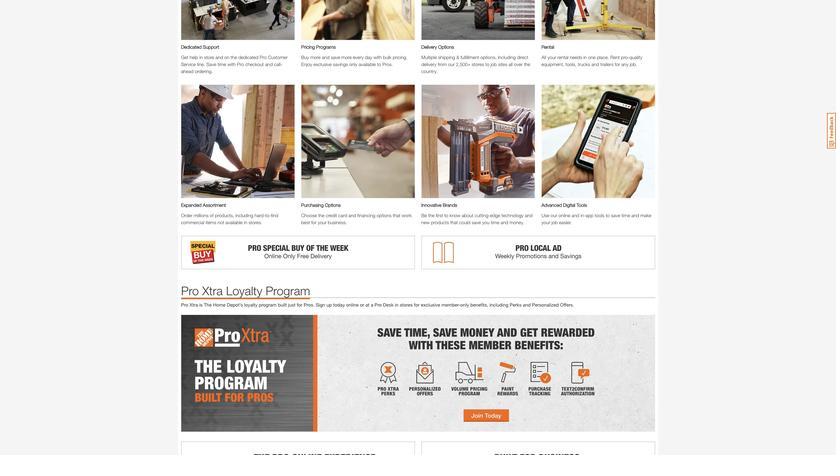 Task type: describe. For each thing, give the bounding box(es) containing it.
built
[[278, 302, 287, 308]]

digital
[[563, 202, 576, 208]]

pros. inside buy more and save more every day with bulk pricing. enjoy exclusive savings only available to pros.
[[383, 61, 393, 67]]

you
[[483, 220, 490, 225]]

and inside the all your rental needs in one place. rent pro-quality equipment, tools, trucks and trailers for any job.
[[592, 61, 599, 67]]

know
[[450, 213, 461, 218]]

order
[[181, 213, 193, 218]]

available inside order millions of products, including hard-to-find commercial items not available in stores.
[[226, 220, 243, 225]]

ordering.
[[195, 68, 213, 74]]

multiple shipping & fulfillment options, including direct delivery from our 2,500+ stores to job sites all over the country.
[[422, 54, 531, 74]]

hard-
[[255, 213, 265, 218]]

desk
[[383, 302, 394, 308]]

program
[[266, 284, 310, 298]]

a pro uses a brad nailer. image
[[422, 85, 535, 198]]

options
[[377, 213, 392, 218]]

our inside use our online and in-app tools to save time and make your job easier.
[[551, 213, 558, 218]]

use
[[542, 213, 550, 218]]

trucks
[[578, 61, 591, 67]]

cutting-
[[475, 213, 490, 218]]

all
[[542, 54, 547, 60]]

job for your
[[552, 220, 558, 225]]

for right "desk"
[[414, 302, 420, 308]]

purchasing
[[301, 202, 324, 208]]

rental link
[[542, 43, 655, 50]]

business.
[[328, 220, 347, 225]]

make
[[641, 213, 652, 218]]

of
[[210, 213, 214, 218]]

tools
[[577, 202, 587, 208]]

app
[[586, 213, 594, 218]]

call-
[[274, 61, 283, 67]]

financing
[[358, 213, 376, 218]]

and left call-
[[265, 61, 273, 67]]

country.
[[422, 68, 438, 74]]

a customer pays with a credit card at a home depot store. image
[[301, 85, 415, 198]]

that inside choose the credit card and financing options that work best for your business.
[[393, 213, 401, 218]]

checkout
[[245, 61, 264, 67]]

save inside buy more and save more every day with bulk pricing. enjoy exclusive savings only available to pros.
[[331, 54, 340, 60]]

time inside use our online and in-app tools to save time and make your job easier.
[[622, 213, 631, 218]]

advanced digital tools link
[[542, 202, 655, 209]]

order millions of products, including hard-to-find commercial items not available in stores.
[[181, 213, 278, 225]]

innovative
[[422, 202, 442, 208]]

in-
[[581, 213, 586, 218]]

get
[[181, 54, 188, 60]]

one
[[589, 54, 596, 60]]

offers.
[[561, 302, 574, 308]]

money.
[[510, 220, 525, 225]]

credit
[[326, 213, 337, 218]]

technology
[[502, 213, 524, 218]]

for right just
[[297, 302, 303, 308]]

member-
[[442, 302, 461, 308]]

the inside choose the credit card and financing options that work best for your business.
[[318, 213, 325, 218]]

tools
[[595, 213, 605, 218]]

depot's
[[227, 302, 243, 308]]

1 horizontal spatial exclusive
[[421, 302, 440, 308]]

and down the technology
[[501, 220, 509, 225]]

ahead
[[181, 68, 194, 74]]

a pro adjusts a drywall lift. image
[[542, 0, 655, 40]]

day
[[365, 54, 372, 60]]

2 vertical spatial including
[[490, 302, 509, 308]]

be the first to know about cutting-edge technology and new products that could save you time and money.
[[422, 213, 533, 225]]

loyalty
[[244, 302, 258, 308]]

advanced digital tools
[[542, 202, 587, 208]]

get help in store and on the dedicated pro customer service line. save time with pro checkout and call- ahead ordering.
[[181, 54, 288, 74]]

all
[[509, 61, 513, 67]]

help
[[190, 54, 198, 60]]

purchasing options link
[[301, 202, 415, 209]]

pro special buy of the week image
[[181, 236, 415, 269]]

0 horizontal spatial stores
[[400, 302, 413, 308]]

quality
[[630, 54, 643, 60]]

save inside be the first to know about cutting-edge technology and new products that could save you time and money.
[[472, 220, 481, 225]]

just
[[288, 302, 296, 308]]

loyalty
[[226, 284, 262, 298]]

including inside multiple shipping & fulfillment options, including direct delivery from our 2,500+ stores to job sites all over the country.
[[498, 54, 516, 60]]

save
[[206, 61, 216, 67]]

any
[[622, 61, 629, 67]]

customers visit a home depot pro service desk. image
[[181, 0, 295, 40]]

in inside the all your rental needs in one place. rent pro-quality equipment, tools, trucks and trailers for any job.
[[584, 54, 587, 60]]

your inside choose the credit card and financing options that work best for your business.
[[318, 220, 327, 225]]

only inside buy more and save more every day with bulk pricing. enjoy exclusive savings only available to pros.
[[349, 61, 358, 67]]

xtra for loyalty
[[202, 284, 223, 298]]

pro-
[[622, 54, 630, 60]]

store
[[204, 54, 214, 60]]

products
[[431, 220, 449, 225]]

stores.
[[249, 220, 262, 225]]

online inside use our online and in-app tools to save time and make your job easier.
[[559, 213, 571, 218]]

expanded assortment link
[[181, 202, 295, 209]]

every
[[353, 54, 364, 60]]

equipment,
[[542, 61, 565, 67]]

and left in-
[[572, 213, 580, 218]]

to inside be the first to know about cutting-edge technology and new products that could save you time and money.
[[445, 213, 449, 218]]

0 horizontal spatial online
[[346, 302, 359, 308]]

customer
[[268, 54, 288, 60]]

sign
[[316, 302, 325, 308]]

best
[[301, 220, 310, 225]]

expanded
[[181, 202, 202, 208]]

1 vertical spatial pros.
[[304, 302, 315, 308]]

pricing programs link
[[301, 43, 415, 50]]

pricing.
[[393, 54, 408, 60]]

find
[[271, 213, 278, 218]]

the inside get help in store and on the dedicated pro customer service line. save time with pro checkout and call- ahead ordering.
[[231, 54, 237, 60]]

xtra for is
[[190, 302, 198, 308]]

millions
[[194, 213, 209, 218]]

the
[[204, 302, 212, 308]]

is
[[199, 302, 203, 308]]

save inside use our online and in-app tools to save time and make your job easier.
[[611, 213, 621, 218]]

a pro uses the home depot pro xtra app. image
[[542, 85, 655, 198]]

dedicated
[[181, 44, 202, 50]]

1 more from the left
[[311, 54, 321, 60]]

not
[[218, 220, 224, 225]]

in inside get help in store and on the dedicated pro customer service line. save time with pro checkout and call- ahead ordering.
[[200, 54, 203, 60]]

innovative brands link
[[422, 202, 535, 209]]

dedicated
[[239, 54, 259, 60]]

rent
[[611, 54, 620, 60]]

for inside the all your rental needs in one place. rent pro-quality equipment, tools, trucks and trailers for any job.
[[615, 61, 621, 67]]

enjoy
[[301, 61, 312, 67]]



Task type: locate. For each thing, give the bounding box(es) containing it.
1 vertical spatial our
[[551, 213, 558, 218]]

1 horizontal spatial save
[[472, 220, 481, 225]]

0 vertical spatial xtra
[[202, 284, 223, 298]]

1 vertical spatial exclusive
[[421, 302, 440, 308]]

job down options, at the right top
[[491, 61, 497, 67]]

xtra up the the
[[202, 284, 223, 298]]

save
[[331, 54, 340, 60], [611, 213, 621, 218], [472, 220, 481, 225]]

exclusive inside buy more and save more every day with bulk pricing. enjoy exclusive savings only available to pros.
[[314, 61, 332, 67]]

personalized
[[532, 302, 559, 308]]

new
[[422, 220, 430, 225]]

0 horizontal spatial time
[[218, 61, 226, 67]]

options for purchasing options
[[325, 202, 341, 208]]

0 horizontal spatial with
[[228, 61, 236, 67]]

home
[[213, 302, 226, 308]]

0 vertical spatial our
[[448, 61, 455, 67]]

in up line.
[[200, 54, 203, 60]]

delivery
[[422, 44, 437, 50]]

and right 'perks'
[[523, 302, 531, 308]]

your inside the all your rental needs in one place. rent pro-quality equipment, tools, trucks and trailers for any job.
[[548, 54, 557, 60]]

with inside buy more and save more every day with bulk pricing. enjoy exclusive savings only available to pros.
[[374, 54, 382, 60]]

0 horizontal spatial more
[[311, 54, 321, 60]]

pros.
[[383, 61, 393, 67], [304, 302, 315, 308]]

to-
[[265, 213, 271, 218]]

buy more and save more every day with bulk pricing. enjoy exclusive savings only available to pros.
[[301, 54, 408, 67]]

brands
[[443, 202, 458, 208]]

feedback link image
[[828, 113, 837, 149]]

job
[[491, 61, 497, 67], [552, 220, 558, 225]]

save up savings
[[331, 54, 340, 60]]

and left make
[[632, 213, 640, 218]]

for right best
[[311, 220, 317, 225]]

and inside buy more and save more every day with bulk pricing. enjoy exclusive savings only available to pros.
[[322, 54, 330, 60]]

0 horizontal spatial our
[[448, 61, 455, 67]]

including left 'perks'
[[490, 302, 509, 308]]

1 vertical spatial options
[[325, 202, 341, 208]]

tools,
[[566, 61, 577, 67]]

only down every
[[349, 61, 358, 67]]

the down direct
[[524, 61, 531, 67]]

0 vertical spatial stores
[[472, 61, 484, 67]]

job left easier. at the right top of the page
[[552, 220, 558, 225]]

including
[[498, 54, 516, 60], [236, 213, 253, 218], [490, 302, 509, 308]]

for
[[615, 61, 621, 67], [311, 220, 317, 225], [297, 302, 303, 308], [414, 302, 420, 308]]

1 horizontal spatial options
[[439, 44, 454, 50]]

delivery options link
[[422, 43, 535, 50]]

all your rental needs in one place. rent pro-quality equipment, tools, trucks and trailers for any job.
[[542, 54, 643, 67]]

1 horizontal spatial our
[[551, 213, 558, 218]]

fulfillment
[[461, 54, 480, 60]]

purchasing options
[[301, 202, 341, 208]]

1 vertical spatial including
[[236, 213, 253, 218]]

the pro online experience image
[[181, 442, 415, 456]]

on
[[224, 54, 230, 60]]

1 vertical spatial xtra
[[190, 302, 198, 308]]

job for to
[[491, 61, 497, 67]]

to inside buy more and save more every day with bulk pricing. enjoy exclusive savings only available to pros.
[[377, 61, 381, 67]]

options inside delivery options link
[[439, 44, 454, 50]]

1 horizontal spatial available
[[359, 61, 376, 67]]

1 horizontal spatial with
[[374, 54, 382, 60]]

and
[[216, 54, 223, 60], [322, 54, 330, 60], [265, 61, 273, 67], [592, 61, 599, 67], [349, 213, 356, 218], [525, 213, 533, 218], [572, 213, 580, 218], [632, 213, 640, 218], [501, 220, 509, 225], [523, 302, 531, 308]]

1 horizontal spatial job
[[552, 220, 558, 225]]

0 horizontal spatial job
[[491, 61, 497, 67]]

the right on at top left
[[231, 54, 237, 60]]

0 vertical spatial time
[[218, 61, 226, 67]]

1 vertical spatial job
[[552, 220, 558, 225]]

2 more from the left
[[342, 54, 352, 60]]

choose the credit card and financing options that work best for your business.
[[301, 213, 412, 225]]

0 horizontal spatial exclusive
[[314, 61, 332, 67]]

and down programs
[[322, 54, 330, 60]]

the loyalty program built for pros image
[[181, 315, 655, 432]]

pro local ad image
[[422, 236, 655, 269]]

with inside get help in store and on the dedicated pro customer service line. save time with pro checkout and call- ahead ordering.
[[228, 61, 236, 67]]

0 vertical spatial available
[[359, 61, 376, 67]]

more up savings
[[342, 54, 352, 60]]

0 vertical spatial save
[[331, 54, 340, 60]]

up
[[327, 302, 332, 308]]

our inside multiple shipping & fulfillment options, including direct delivery from our 2,500+ stores to job sites all over the country.
[[448, 61, 455, 67]]

save right tools in the right top of the page
[[611, 213, 621, 218]]

1 vertical spatial online
[[346, 302, 359, 308]]

options up shipping in the top right of the page
[[439, 44, 454, 50]]

that left work
[[393, 213, 401, 218]]

use our online and in-app tools to save time and make your job easier.
[[542, 213, 652, 225]]

assortment
[[203, 202, 226, 208]]

1 vertical spatial that
[[451, 220, 458, 225]]

job inside multiple shipping & fulfillment options, including direct delivery from our 2,500+ stores to job sites all over the country.
[[491, 61, 497, 67]]

1 horizontal spatial more
[[342, 54, 352, 60]]

with down on at top left
[[228, 61, 236, 67]]

delivery
[[422, 61, 437, 67]]

about
[[462, 213, 474, 218]]

in left stores.
[[244, 220, 247, 225]]

our right use
[[551, 213, 558, 218]]

1 horizontal spatial time
[[491, 220, 500, 225]]

your inside use our online and in-app tools to save time and make your job easier.
[[542, 220, 551, 225]]

pro xtra loyalty program
[[181, 284, 310, 298]]

needs
[[570, 54, 583, 60]]

shipping
[[438, 54, 455, 60]]

2,500+
[[456, 61, 471, 67]]

multiple
[[422, 54, 437, 60]]

online up easier. at the right top of the page
[[559, 213, 571, 218]]

for down rent
[[615, 61, 621, 67]]

the
[[231, 54, 237, 60], [524, 61, 531, 67], [318, 213, 325, 218], [429, 213, 435, 218]]

1 vertical spatial with
[[228, 61, 236, 67]]

pricing
[[301, 44, 315, 50]]

1 horizontal spatial stores
[[472, 61, 484, 67]]

edge
[[490, 213, 501, 218]]

1 horizontal spatial that
[[451, 220, 458, 225]]

0 vertical spatial options
[[439, 44, 454, 50]]

our down shipping in the top right of the page
[[448, 61, 455, 67]]

service
[[181, 61, 196, 67]]

place.
[[597, 54, 609, 60]]

that
[[393, 213, 401, 218], [451, 220, 458, 225]]

1 vertical spatial save
[[611, 213, 621, 218]]

a pro uses his phone at a job site. image
[[422, 442, 655, 456]]

time down edge
[[491, 220, 500, 225]]

0 vertical spatial exclusive
[[314, 61, 332, 67]]

0 horizontal spatial only
[[349, 61, 358, 67]]

0 horizontal spatial that
[[393, 213, 401, 218]]

or
[[360, 302, 364, 308]]

online
[[559, 213, 571, 218], [346, 302, 359, 308]]

that down know
[[451, 220, 458, 225]]

a pro shops for wood with a bulk price discount. image
[[301, 0, 415, 40]]

in left 'one'
[[584, 54, 587, 60]]

0 vertical spatial with
[[374, 54, 382, 60]]

1 horizontal spatial pros.
[[383, 61, 393, 67]]

the inside be the first to know about cutting-edge technology and new products that could save you time and money.
[[429, 213, 435, 218]]

options up credit
[[325, 202, 341, 208]]

options
[[439, 44, 454, 50], [325, 202, 341, 208]]

only left benefits,
[[461, 302, 469, 308]]

easier.
[[559, 220, 572, 225]]

dedicated support link
[[181, 43, 295, 50]]

only
[[349, 61, 358, 67], [461, 302, 469, 308]]

innovative brands
[[422, 202, 458, 208]]

stores down fulfillment
[[472, 61, 484, 67]]

1 vertical spatial available
[[226, 220, 243, 225]]

2 horizontal spatial time
[[622, 213, 631, 218]]

a
[[371, 302, 374, 308]]

savings
[[333, 61, 348, 67]]

with right day
[[374, 54, 382, 60]]

more right buy
[[311, 54, 321, 60]]

including inside order millions of products, including hard-to-find commercial items not available in stores.
[[236, 213, 253, 218]]

available down day
[[359, 61, 376, 67]]

0 vertical spatial job
[[491, 61, 497, 67]]

delivery options
[[422, 44, 454, 50]]

at
[[366, 302, 370, 308]]

1 horizontal spatial xtra
[[202, 284, 223, 298]]

0 vertical spatial only
[[349, 61, 358, 67]]

online left or
[[346, 302, 359, 308]]

stores right "desk"
[[400, 302, 413, 308]]

first
[[436, 213, 443, 218]]

0 vertical spatial including
[[498, 54, 516, 60]]

xtra left is
[[190, 302, 198, 308]]

perks
[[510, 302, 522, 308]]

work
[[402, 213, 412, 218]]

to inside multiple shipping & fulfillment options, including direct delivery from our 2,500+ stores to job sites all over the country.
[[486, 61, 490, 67]]

that inside be the first to know about cutting-edge technology and new products that could save you time and money.
[[451, 220, 458, 225]]

pro xtra is the home depot's loyalty program built just for pros. sign up today online or at a pro desk in stores for exclusive member-only benefits, including perks and personalized offers.
[[181, 302, 574, 308]]

0 horizontal spatial options
[[325, 202, 341, 208]]

your down credit
[[318, 220, 327, 225]]

1 vertical spatial time
[[622, 213, 631, 218]]

bulk
[[383, 54, 392, 60]]

available
[[359, 61, 376, 67], [226, 220, 243, 225]]

0 horizontal spatial save
[[331, 54, 340, 60]]

a pro uses a laptop on a job site. image
[[181, 85, 295, 198]]

0 horizontal spatial xtra
[[190, 302, 198, 308]]

and right the technology
[[525, 213, 533, 218]]

and right card
[[349, 213, 356, 218]]

a forklift loads materials onto a home depot delivery truck. image
[[422, 0, 535, 40]]

the inside multiple shipping & fulfillment options, including direct delivery from our 2,500+ stores to job sites all over the country.
[[524, 61, 531, 67]]

with
[[374, 54, 382, 60], [228, 61, 236, 67]]

time inside get help in store and on the dedicated pro customer service line. save time with pro checkout and call- ahead ordering.
[[218, 61, 226, 67]]

from
[[438, 61, 447, 67]]

the left credit
[[318, 213, 325, 218]]

expanded assortment
[[181, 202, 226, 208]]

programs
[[316, 44, 336, 50]]

in
[[200, 54, 203, 60], [584, 54, 587, 60], [244, 220, 247, 225], [395, 302, 399, 308]]

and left on at top left
[[216, 54, 223, 60]]

your down use
[[542, 220, 551, 225]]

2 vertical spatial time
[[491, 220, 500, 225]]

options,
[[481, 54, 497, 60]]

be
[[422, 213, 427, 218]]

save down cutting-
[[472, 220, 481, 225]]

pros. down the bulk at top
[[383, 61, 393, 67]]

1 vertical spatial only
[[461, 302, 469, 308]]

exclusive left member- on the bottom right of the page
[[421, 302, 440, 308]]

0 vertical spatial online
[[559, 213, 571, 218]]

1 vertical spatial stores
[[400, 302, 413, 308]]

to inside use our online and in-app tools to save time and make your job easier.
[[606, 213, 610, 218]]

2 vertical spatial save
[[472, 220, 481, 225]]

pros. left sign
[[304, 302, 315, 308]]

today
[[333, 302, 345, 308]]

0 vertical spatial pros.
[[383, 61, 393, 67]]

0 vertical spatial that
[[393, 213, 401, 218]]

available inside buy more and save more every day with bulk pricing. enjoy exclusive savings only available to pros.
[[359, 61, 376, 67]]

stores
[[472, 61, 484, 67], [400, 302, 413, 308]]

in right "desk"
[[395, 302, 399, 308]]

products,
[[215, 213, 234, 218]]

direct
[[517, 54, 529, 60]]

and down 'one'
[[592, 61, 599, 67]]

time inside be the first to know about cutting-edge technology and new products that could save you time and money.
[[491, 220, 500, 225]]

time
[[218, 61, 226, 67], [622, 213, 631, 218], [491, 220, 500, 225]]

0 horizontal spatial available
[[226, 220, 243, 225]]

time down on at top left
[[218, 61, 226, 67]]

xtra
[[202, 284, 223, 298], [190, 302, 198, 308]]

1 horizontal spatial only
[[461, 302, 469, 308]]

for inside choose the credit card and financing options that work best for your business.
[[311, 220, 317, 225]]

including up all
[[498, 54, 516, 60]]

trailers
[[601, 61, 614, 67]]

and inside choose the credit card and financing options that work best for your business.
[[349, 213, 356, 218]]

0 horizontal spatial pros.
[[304, 302, 315, 308]]

time left make
[[622, 213, 631, 218]]

exclusive right enjoy
[[314, 61, 332, 67]]

our
[[448, 61, 455, 67], [551, 213, 558, 218]]

in inside order millions of products, including hard-to-find commercial items not available in stores.
[[244, 220, 247, 225]]

your up equipment, at top
[[548, 54, 557, 60]]

options inside purchasing options link
[[325, 202, 341, 208]]

stores inside multiple shipping & fulfillment options, including direct delivery from our 2,500+ stores to job sites all over the country.
[[472, 61, 484, 67]]

pro
[[260, 54, 267, 60], [237, 61, 244, 67], [181, 284, 199, 298], [181, 302, 188, 308], [375, 302, 382, 308]]

line.
[[197, 61, 205, 67]]

job inside use our online and in-app tools to save time and make your job easier.
[[552, 220, 558, 225]]

available down products, at the top of page
[[226, 220, 243, 225]]

1 horizontal spatial online
[[559, 213, 571, 218]]

2 horizontal spatial save
[[611, 213, 621, 218]]

including down 'expanded assortment' link at the left of the page
[[236, 213, 253, 218]]

options for delivery options
[[439, 44, 454, 50]]

the right be
[[429, 213, 435, 218]]

&
[[457, 54, 460, 60]]



Task type: vqa. For each thing, say whether or not it's contained in the screenshot.
"BRUSHLESS" in the "brushless motor provides more power, speed, and runtime includes: (2) high performance batteries, charger, and tool bag over 280 one+ products – all work with any ryobi one+ 18v battery view more details"
no



